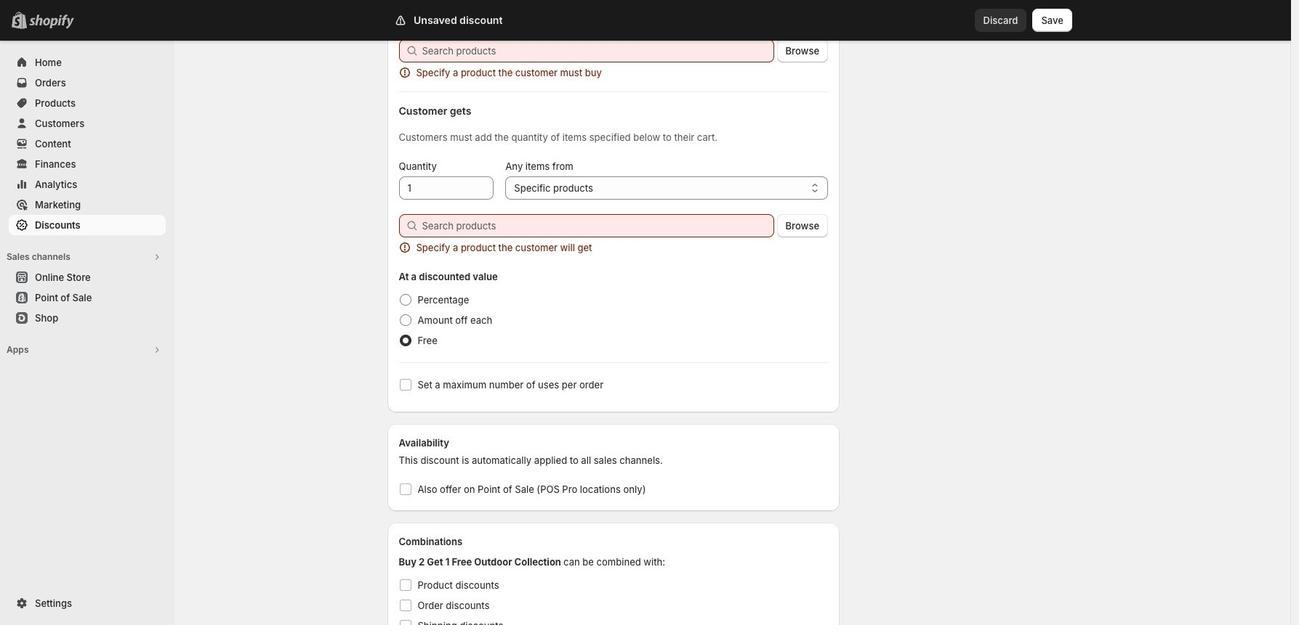 Task type: locate. For each thing, give the bounding box(es) containing it.
Search products text field
[[422, 39, 774, 63], [422, 214, 774, 238]]

None text field
[[399, 177, 494, 200]]

1 vertical spatial search products text field
[[422, 214, 774, 238]]

1 search products text field from the top
[[422, 39, 774, 63]]

0 vertical spatial search products text field
[[422, 39, 774, 63]]



Task type: vqa. For each thing, say whether or not it's contained in the screenshot.
Search products text field
yes



Task type: describe. For each thing, give the bounding box(es) containing it.
2 search products text field from the top
[[422, 214, 774, 238]]

shopify image
[[29, 15, 74, 29]]



